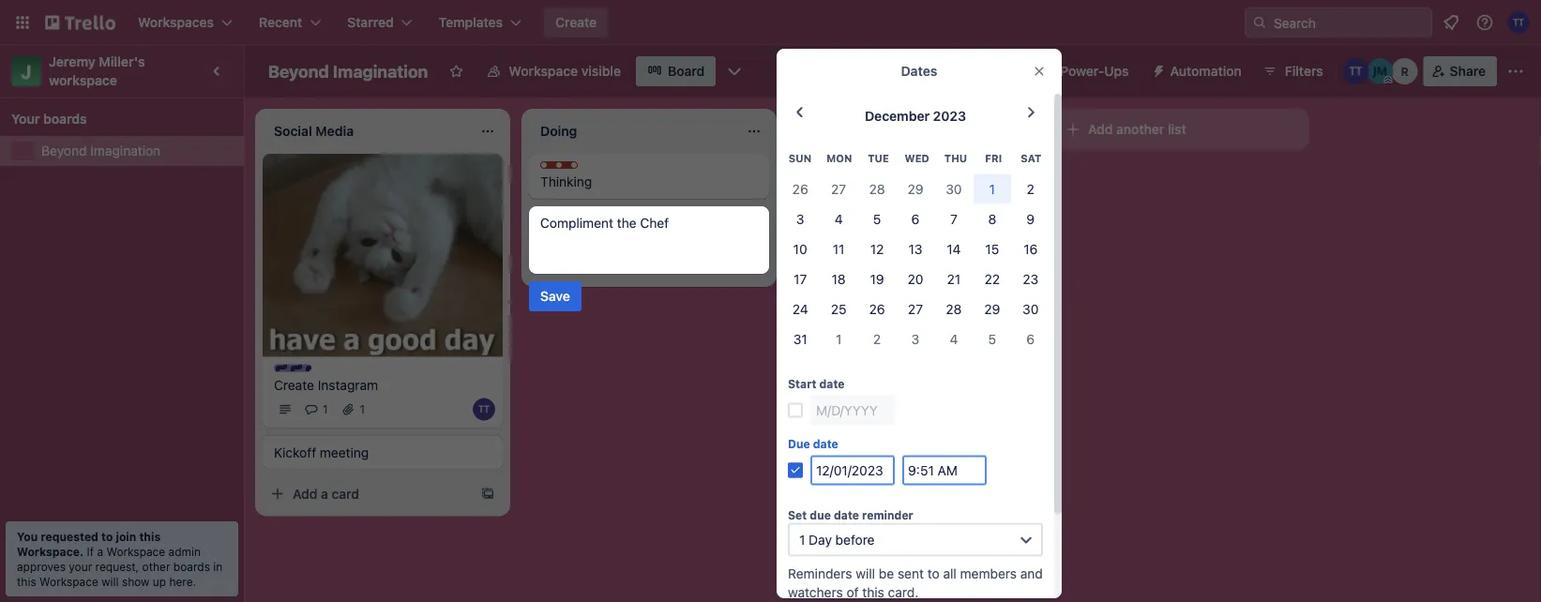 Task type: describe. For each thing, give the bounding box(es) containing it.
17 button
[[781, 264, 820, 294]]

start
[[788, 377, 817, 391]]

0 horizontal spatial create from template… image
[[747, 257, 762, 272]]

this inside you requested to join this workspace.
[[139, 530, 161, 543]]

15 button
[[973, 234, 1012, 264]]

1 horizontal spatial terry turtle (terryturtle) image
[[1343, 58, 1369, 84]]

dates
[[836, 416, 871, 432]]

archive button
[[777, 443, 867, 473]]

0 horizontal spatial imagination
[[90, 143, 161, 159]]

0 vertical spatial 5 button
[[858, 204, 896, 234]]

date for due date
[[813, 437, 839, 451]]

of
[[847, 584, 859, 600]]

edit for edit dates
[[809, 416, 833, 432]]

0 horizontal spatial 2
[[873, 331, 881, 346]]

1 horizontal spatial 3
[[912, 331, 920, 346]]

show menu image
[[1507, 62, 1525, 81]]

dates
[[901, 63, 938, 79]]

card.
[[888, 584, 919, 600]]

another
[[1116, 121, 1165, 137]]

customize views image
[[725, 62, 744, 81]]

change members button
[[777, 274, 929, 304]]

1 horizontal spatial 30 button
[[1012, 294, 1050, 324]]

jeremy miller's workspace
[[49, 54, 149, 88]]

join
[[116, 530, 136, 543]]

1 horizontal spatial 2 button
[[1012, 174, 1050, 204]]

back to home image
[[45, 8, 115, 38]]

approves
[[17, 560, 66, 573]]

29 for 29 button to the top
[[908, 181, 924, 196]]

add up save
[[559, 257, 584, 272]]

1 vertical spatial 3 button
[[896, 324, 935, 354]]

0 vertical spatial 29 button
[[896, 174, 935, 204]]

add another list
[[1088, 121, 1186, 137]]

primary element
[[0, 0, 1541, 45]]

30 for the left 30 button
[[946, 181, 962, 196]]

0 horizontal spatial 30 button
[[935, 174, 973, 204]]

1 vertical spatial 28 button
[[935, 294, 973, 324]]

8
[[988, 211, 997, 226]]

automation button
[[1144, 56, 1253, 86]]

color: purple, title: none image
[[274, 364, 311, 372]]

sm image
[[1144, 56, 1170, 83]]

a down compliment the chef
[[587, 257, 595, 272]]

0 horizontal spatial beyond imagination
[[41, 143, 161, 159]]

0 vertical spatial add a card
[[826, 170, 892, 186]]

create button
[[544, 8, 608, 38]]

rubyanndersson (rubyanndersson) image
[[1392, 58, 1418, 84]]

share button
[[1424, 56, 1497, 86]]

0 vertical spatial 6 button
[[896, 204, 935, 234]]

add down kickoff
[[293, 486, 318, 501]]

1 vertical spatial 2 button
[[858, 324, 896, 354]]

1 vertical spatial 4
[[950, 331, 958, 346]]

22
[[985, 271, 1000, 286]]

date for start date
[[819, 377, 845, 391]]

share
[[1450, 63, 1486, 79]]

december
[[865, 108, 930, 124]]

open card
[[809, 213, 873, 229]]

13 button
[[896, 234, 935, 264]]

23
[[1023, 271, 1039, 286]]

thinking
[[540, 174, 592, 189]]

0 notifications image
[[1440, 11, 1463, 34]]

7
[[950, 211, 958, 226]]

0 horizontal spatial 28 button
[[858, 174, 896, 204]]

wed
[[905, 153, 930, 165]]

20
[[908, 271, 924, 286]]

sent
[[898, 566, 924, 581]]

12 button
[[858, 234, 896, 264]]

december 2023
[[865, 108, 966, 124]]

6 for right 6 button
[[1027, 331, 1035, 346]]

compliment
[[540, 215, 613, 231]]

1 horizontal spatial 26
[[869, 301, 885, 316]]

28 for the bottommost 28 button
[[946, 301, 962, 316]]

18
[[832, 271, 846, 286]]

move button
[[777, 341, 853, 371]]

29 for right 29 button
[[984, 301, 1000, 316]]

add a card button for kickoff meeting
[[263, 479, 473, 509]]

0 vertical spatial 27 button
[[820, 174, 858, 204]]

24 button
[[781, 294, 820, 324]]

beyond imagination link
[[41, 142, 233, 160]]

color: bold red, title: "thoughts" element
[[540, 161, 611, 175]]

all
[[943, 566, 957, 581]]

due date
[[788, 437, 839, 451]]

your
[[69, 560, 92, 573]]

to inside you requested to join this workspace.
[[101, 530, 113, 543]]

add a card for compliment the chef
[[559, 257, 626, 272]]

21 button
[[935, 264, 973, 294]]

this for watchers
[[862, 584, 885, 600]]

15
[[985, 241, 999, 256]]

workspace visible
[[509, 63, 621, 79]]

reminder
[[862, 509, 914, 522]]

filters button
[[1257, 56, 1329, 86]]

before
[[836, 532, 875, 547]]

1 vertical spatial 5
[[988, 331, 996, 346]]

if
[[87, 545, 94, 558]]

23 button
[[1012, 264, 1050, 294]]

create from template… image
[[480, 486, 495, 501]]

mon
[[827, 153, 852, 165]]

kickoff meeting link
[[274, 443, 492, 462]]

board
[[668, 63, 705, 79]]

workspace
[[49, 73, 117, 88]]

change members
[[809, 281, 918, 296]]

1 vertical spatial beyond
[[41, 143, 87, 159]]

archive
[[809, 450, 855, 465]]

1 horizontal spatial 29 button
[[973, 294, 1012, 324]]

14
[[947, 241, 961, 256]]

add down mon
[[826, 170, 850, 186]]

kickoff meeting
[[274, 445, 369, 460]]

6 for the topmost 6 button
[[911, 211, 920, 226]]

due
[[788, 437, 810, 451]]

1 vertical spatial 4 button
[[935, 324, 973, 354]]

chef
[[640, 215, 669, 231]]

your boards with 1 items element
[[11, 108, 223, 130]]

2023
[[933, 108, 966, 124]]

1 horizontal spatial workspace
[[106, 545, 165, 558]]

7 button
[[935, 204, 973, 234]]

1 horizontal spatial 5 button
[[973, 324, 1012, 354]]

power-ups button
[[1023, 56, 1140, 86]]

0 vertical spatial add a card button
[[796, 163, 1006, 193]]

be
[[879, 566, 894, 581]]

beyond imagination inside text box
[[268, 61, 428, 81]]

0 vertical spatial 4 button
[[820, 204, 858, 234]]

create for create
[[555, 15, 597, 30]]

M/D/YYYY text field
[[811, 395, 895, 425]]

you
[[17, 530, 38, 543]]

other
[[142, 560, 170, 573]]

Search field
[[1267, 8, 1432, 37]]

sat
[[1021, 153, 1042, 165]]

22 button
[[973, 264, 1012, 294]]

9 button
[[1012, 204, 1050, 234]]

will inside reminders will be sent to all members and watchers of this card.
[[856, 566, 875, 581]]

Board name text field
[[259, 56, 438, 86]]

add a card button for compliment the chef
[[529, 250, 739, 280]]

to inside reminders will be sent to all members and watchers of this card.
[[928, 566, 940, 581]]

0 horizontal spatial 26
[[792, 181, 808, 196]]

you requested to join this workspace.
[[17, 530, 161, 558]]

2 vertical spatial workspace
[[39, 575, 98, 588]]

requested
[[41, 530, 98, 543]]

up
[[153, 575, 166, 588]]

a up open card
[[854, 170, 861, 186]]

copy
[[809, 382, 841, 398]]

save
[[540, 288, 570, 304]]

10 button
[[781, 234, 820, 264]]

beyond inside text box
[[268, 61, 329, 81]]

0 vertical spatial 1 button
[[973, 174, 1012, 204]]

reminders
[[788, 566, 852, 581]]

visible
[[581, 63, 621, 79]]

16 button
[[1012, 234, 1050, 264]]

18 button
[[820, 264, 858, 294]]

request,
[[95, 560, 139, 573]]

0 vertical spatial 3
[[796, 211, 804, 226]]

card down compliment the chef
[[598, 257, 626, 272]]

tue
[[868, 153, 889, 165]]

25
[[831, 301, 847, 316]]

1 vertical spatial 27 button
[[896, 294, 935, 324]]

13
[[909, 241, 923, 256]]



Task type: locate. For each thing, give the bounding box(es) containing it.
5
[[873, 211, 881, 226], [988, 331, 996, 346]]

create up workspace visible
[[555, 15, 597, 30]]

thinking link
[[540, 173, 758, 191]]

1 horizontal spatial add a card button
[[529, 250, 739, 280]]

create down color: purple, title: none image on the left bottom
[[274, 377, 314, 393]]

add another list button
[[1054, 109, 1310, 150]]

2 vertical spatial date
[[834, 509, 859, 522]]

0 vertical spatial 26
[[792, 181, 808, 196]]

1 vertical spatial add a card
[[559, 257, 626, 272]]

0 horizontal spatial 29 button
[[896, 174, 935, 204]]

here.
[[169, 575, 196, 588]]

day
[[809, 532, 832, 547]]

28 down '21' "button"
[[946, 301, 962, 316]]

reminders will be sent to all members and watchers of this card.
[[788, 566, 1043, 600]]

card up the '12'
[[845, 213, 873, 229]]

0 horizontal spatial add a card
[[293, 486, 359, 501]]

date down the move
[[819, 377, 845, 391]]

1 vertical spatial 2
[[873, 331, 881, 346]]

will
[[856, 566, 875, 581], [101, 575, 119, 588]]

6 down 23 button
[[1027, 331, 1035, 346]]

1 vertical spatial 5 button
[[973, 324, 1012, 354]]

17
[[794, 271, 807, 286]]

1 vertical spatial 26
[[869, 301, 885, 316]]

set due date reminder
[[788, 509, 914, 522]]

2 change from the top
[[809, 315, 856, 330]]

boards
[[43, 111, 87, 127], [173, 560, 210, 573]]

add inside button
[[1088, 121, 1113, 137]]

2 button
[[1012, 174, 1050, 204], [858, 324, 896, 354]]

1 horizontal spatial 1 button
[[973, 174, 1012, 204]]

1 horizontal spatial 4
[[950, 331, 958, 346]]

compliment the chef link
[[540, 214, 758, 233]]

0 vertical spatial 4
[[835, 211, 843, 226]]

edit inside "button"
[[809, 247, 833, 263]]

this down approves
[[17, 575, 36, 588]]

open information menu image
[[1476, 13, 1494, 32]]

1 edit from the top
[[809, 247, 833, 263]]

imagination down your boards with 1 items element
[[90, 143, 161, 159]]

0 vertical spatial 30 button
[[935, 174, 973, 204]]

change for change members
[[809, 281, 856, 296]]

0 vertical spatial 26 button
[[781, 174, 820, 204]]

4 up 11
[[835, 211, 843, 226]]

1 vertical spatial 28
[[946, 301, 962, 316]]

3 down 20 button
[[912, 331, 920, 346]]

beyond imagination
[[268, 61, 428, 81], [41, 143, 161, 159]]

0 horizontal spatial terry turtle (terryturtle) image
[[473, 398, 495, 421]]

add a card button down kickoff meeting link
[[263, 479, 473, 509]]

4 down '21' "button"
[[950, 331, 958, 346]]

14 button
[[935, 234, 973, 264]]

edit left 11
[[809, 247, 833, 263]]

1 vertical spatial to
[[928, 566, 940, 581]]

1 down instagram at the left
[[360, 403, 365, 416]]

29 down wed
[[908, 181, 924, 196]]

terry turtle (terryturtle) image
[[1508, 11, 1530, 34]]

in
[[213, 560, 223, 573]]

to left join
[[101, 530, 113, 543]]

27 for the bottom '27' button
[[908, 301, 923, 316]]

1 horizontal spatial members
[[960, 566, 1017, 581]]

1 vertical spatial 30 button
[[1012, 294, 1050, 324]]

this right join
[[139, 530, 161, 543]]

1 vertical spatial terry turtle (terryturtle) image
[[473, 398, 495, 421]]

change cover
[[809, 315, 894, 330]]

30 button down 23
[[1012, 294, 1050, 324]]

0 horizontal spatial workspace
[[39, 575, 98, 588]]

date down edit dates
[[813, 437, 839, 451]]

0 horizontal spatial 3
[[796, 211, 804, 226]]

1 vertical spatial 29
[[984, 301, 1000, 316]]

terry turtle (terryturtle) image left r
[[1343, 58, 1369, 84]]

this right of
[[862, 584, 885, 600]]

terry turtle (terryturtle) image up create from template… image
[[473, 398, 495, 421]]

a inside if a workspace admin approves your request, other boards in this workspace will show up here.
[[97, 545, 103, 558]]

28
[[869, 181, 885, 196], [946, 301, 962, 316]]

4 button down '21' "button"
[[935, 324, 973, 354]]

your boards
[[11, 111, 87, 127]]

4 button
[[820, 204, 858, 234], [935, 324, 973, 354]]

0 horizontal spatial 3 button
[[781, 204, 820, 234]]

r
[[1401, 65, 1409, 78]]

a down kickoff meeting
[[321, 486, 328, 501]]

0 horizontal spatial add a card button
[[263, 479, 473, 509]]

19
[[870, 271, 884, 286]]

0 horizontal spatial 29
[[908, 181, 924, 196]]

will left 'be'
[[856, 566, 875, 581]]

1 day before
[[799, 532, 875, 547]]

boards down admin
[[173, 560, 210, 573]]

Add time text field
[[902, 455, 987, 485]]

card
[[865, 170, 892, 186], [845, 213, 873, 229], [598, 257, 626, 272], [332, 486, 359, 501]]

8 button
[[973, 204, 1012, 234]]

create from template… image down sat
[[1013, 171, 1028, 186]]

thoughts thinking
[[540, 162, 611, 189]]

1 down fri at the top right of the page
[[989, 181, 995, 196]]

create inside button
[[555, 15, 597, 30]]

create instagram link
[[274, 376, 492, 394]]

add a card button down december
[[796, 163, 1006, 193]]

1 down create instagram
[[323, 403, 328, 416]]

create for create instagram
[[274, 377, 314, 393]]

2 horizontal spatial add a card
[[826, 170, 892, 186]]

this for boards
[[17, 575, 36, 588]]

workspace inside button
[[509, 63, 578, 79]]

search image
[[1252, 15, 1267, 30]]

add a card down compliment the chef
[[559, 257, 626, 272]]

beyond
[[268, 61, 329, 81], [41, 143, 87, 159]]

copy button
[[777, 375, 852, 405]]

add a card down mon
[[826, 170, 892, 186]]

last month image
[[789, 101, 811, 124]]

16
[[1024, 241, 1038, 256]]

28 button down 21
[[935, 294, 973, 324]]

edit inside button
[[809, 416, 833, 432]]

3 button up the 10
[[781, 204, 820, 234]]

1 vertical spatial add a card button
[[529, 250, 739, 280]]

will inside if a workspace admin approves your request, other boards in this workspace will show up here.
[[101, 575, 119, 588]]

2 horizontal spatial this
[[862, 584, 885, 600]]

if a workspace admin approves your request, other boards in this workspace will show up here.
[[17, 545, 223, 588]]

29 button down wed
[[896, 174, 935, 204]]

edit up due date
[[809, 416, 833, 432]]

workspace down your
[[39, 575, 98, 588]]

0 vertical spatial 27
[[831, 181, 846, 196]]

power-ups
[[1060, 63, 1129, 79]]

M/D/YYYY text field
[[811, 455, 895, 485]]

list
[[1168, 121, 1186, 137]]

board link
[[636, 56, 716, 86]]

will down request, on the left
[[101, 575, 119, 588]]

1
[[989, 181, 995, 196], [836, 331, 842, 346], [323, 403, 328, 416], [360, 403, 365, 416], [799, 532, 805, 547]]

6 button down 23 button
[[1012, 324, 1050, 354]]

move
[[809, 349, 842, 364]]

this inside reminders will be sent to all members and watchers of this card.
[[862, 584, 885, 600]]

30 down thu
[[946, 181, 962, 196]]

create instagram
[[274, 377, 378, 393]]

this inside if a workspace admin approves your request, other boards in this workspace will show up here.
[[17, 575, 36, 588]]

0 horizontal spatial 27 button
[[820, 174, 858, 204]]

instagram
[[318, 377, 378, 393]]

30 button up 7
[[935, 174, 973, 204]]

27 for '27' button to the top
[[831, 181, 846, 196]]

1 horizontal spatial 6 button
[[1012, 324, 1050, 354]]

27 down 20 button
[[908, 301, 923, 316]]

28 down tue
[[869, 181, 885, 196]]

add a card down kickoff meeting
[[293, 486, 359, 501]]

members inside reminders will be sent to all members and watchers of this card.
[[960, 566, 1017, 581]]

Compliment the Chef text field
[[540, 214, 758, 266]]

add left another
[[1088, 121, 1113, 137]]

26 button down 19
[[858, 294, 896, 324]]

sun
[[789, 153, 812, 165]]

0 vertical spatial to
[[101, 530, 113, 543]]

imagination left star or unstar board image
[[333, 61, 428, 81]]

add a card for kickoff meeting
[[293, 486, 359, 501]]

1 vertical spatial beyond imagination
[[41, 143, 161, 159]]

change for change cover
[[809, 315, 856, 330]]

1 horizontal spatial 2
[[1027, 181, 1035, 196]]

28 button down tue
[[858, 174, 896, 204]]

0 horizontal spatial 28
[[869, 181, 885, 196]]

0 horizontal spatial 30
[[946, 181, 962, 196]]

to
[[101, 530, 113, 543], [928, 566, 940, 581]]

date up before
[[834, 509, 859, 522]]

4 button up 11
[[820, 204, 858, 234]]

1 horizontal spatial beyond imagination
[[268, 61, 428, 81]]

jeremy miller (jeremymiller198) image
[[1367, 58, 1394, 84]]

0 horizontal spatial create
[[274, 377, 314, 393]]

5 button up the '12'
[[858, 204, 896, 234]]

admin
[[168, 545, 201, 558]]

1 horizontal spatial 4 button
[[935, 324, 973, 354]]

watchers
[[788, 584, 843, 600]]

workspace left visible
[[509, 63, 578, 79]]

1 vertical spatial workspace
[[106, 545, 165, 558]]

1 change from the top
[[809, 281, 856, 296]]

0 horizontal spatial 6 button
[[896, 204, 935, 234]]

0 horizontal spatial members
[[860, 281, 918, 296]]

workspace.
[[17, 545, 84, 558]]

a right if
[[97, 545, 103, 558]]

boards right your
[[43, 111, 87, 127]]

card down tue
[[865, 170, 892, 186]]

1 horizontal spatial 27 button
[[896, 294, 935, 324]]

date
[[819, 377, 845, 391], [813, 437, 839, 451], [834, 509, 859, 522]]

edit dates
[[809, 416, 871, 432]]

26 down sun
[[792, 181, 808, 196]]

27 button down mon
[[820, 174, 858, 204]]

26 down change members
[[869, 301, 885, 316]]

1 vertical spatial 29 button
[[973, 294, 1012, 324]]

0 horizontal spatial this
[[17, 575, 36, 588]]

27 down mon
[[831, 181, 846, 196]]

0 vertical spatial 3 button
[[781, 204, 820, 234]]

close popover image
[[1032, 64, 1047, 79]]

2
[[1027, 181, 1035, 196], [873, 331, 881, 346]]

28 for 28 button to the left
[[869, 181, 885, 196]]

add a card
[[826, 170, 892, 186], [559, 257, 626, 272], [293, 486, 359, 501]]

1 horizontal spatial create from template… image
[[1013, 171, 1028, 186]]

change up the move
[[809, 315, 856, 330]]

1 left day
[[799, 532, 805, 547]]

0 vertical spatial 6
[[911, 211, 920, 226]]

1 horizontal spatial 28
[[946, 301, 962, 316]]

2 down sat
[[1027, 181, 1035, 196]]

0 vertical spatial boards
[[43, 111, 87, 127]]

jeremy
[[49, 54, 96, 69]]

1 horizontal spatial beyond
[[268, 61, 329, 81]]

create
[[555, 15, 597, 30], [274, 377, 314, 393]]

1 vertical spatial change
[[809, 315, 856, 330]]

0 vertical spatial workspace
[[509, 63, 578, 79]]

0 horizontal spatial 1 button
[[820, 324, 858, 354]]

1 vertical spatial 6
[[1027, 331, 1035, 346]]

star or unstar board image
[[449, 64, 464, 79]]

29
[[908, 181, 924, 196], [984, 301, 1000, 316]]

workspace down join
[[106, 545, 165, 558]]

0 horizontal spatial boards
[[43, 111, 87, 127]]

3 button right cover
[[896, 324, 935, 354]]

change
[[809, 281, 856, 296], [809, 315, 856, 330]]

1 horizontal spatial will
[[856, 566, 875, 581]]

26 button down sun
[[781, 174, 820, 204]]

1 vertical spatial 26 button
[[858, 294, 896, 324]]

edit labels
[[809, 247, 873, 263]]

2 edit from the top
[[809, 416, 833, 432]]

1 vertical spatial edit
[[809, 416, 833, 432]]

5 button down 22 button
[[973, 324, 1012, 354]]

terry turtle (terryturtle) image
[[1343, 58, 1369, 84], [473, 398, 495, 421]]

1 horizontal spatial 5
[[988, 331, 996, 346]]

add a card button down the
[[529, 250, 739, 280]]

29 down 22 button
[[984, 301, 1000, 316]]

to left 'all'
[[928, 566, 940, 581]]

0 vertical spatial 2 button
[[1012, 174, 1050, 204]]

1 vertical spatial create from template… image
[[747, 257, 762, 272]]

cover
[[860, 315, 894, 330]]

0 vertical spatial date
[[819, 377, 845, 391]]

2 down cover
[[873, 331, 881, 346]]

0 horizontal spatial will
[[101, 575, 119, 588]]

29 button
[[896, 174, 935, 204], [973, 294, 1012, 324]]

3 left open
[[796, 211, 804, 226]]

1 down change cover
[[836, 331, 842, 346]]

2 horizontal spatial workspace
[[509, 63, 578, 79]]

0 vertical spatial 5
[[873, 211, 881, 226]]

1 vertical spatial 3
[[912, 331, 920, 346]]

0 vertical spatial imagination
[[333, 61, 428, 81]]

3
[[796, 211, 804, 226], [912, 331, 920, 346]]

30
[[946, 181, 962, 196], [1023, 301, 1039, 316]]

27 button down 20 at the right top of page
[[896, 294, 935, 324]]

30 down 23 button
[[1023, 301, 1039, 316]]

0 vertical spatial beyond
[[268, 61, 329, 81]]

0 horizontal spatial 26 button
[[781, 174, 820, 204]]

create from template… image
[[1013, 171, 1028, 186], [747, 257, 762, 272]]

thu
[[945, 153, 967, 165]]

5 button
[[858, 204, 896, 234], [973, 324, 1012, 354]]

0 horizontal spatial 5 button
[[858, 204, 896, 234]]

0 horizontal spatial to
[[101, 530, 113, 543]]

29 button down 22
[[973, 294, 1012, 324]]

and
[[1021, 566, 1043, 581]]

create from template… image left 17
[[747, 257, 762, 272]]

11 button
[[820, 234, 858, 264]]

5 down 22 button
[[988, 331, 996, 346]]

5 up the '12'
[[873, 211, 881, 226]]

1 vertical spatial imagination
[[90, 143, 161, 159]]

0 vertical spatial change
[[809, 281, 856, 296]]

30 for right 30 button
[[1023, 301, 1039, 316]]

6 button
[[896, 204, 935, 234], [1012, 324, 1050, 354]]

6 up 13
[[911, 211, 920, 226]]

1 horizontal spatial 29
[[984, 301, 1000, 316]]

change up 25
[[809, 281, 856, 296]]

1 horizontal spatial 30
[[1023, 301, 1039, 316]]

ups
[[1104, 63, 1129, 79]]

2 horizontal spatial add a card button
[[796, 163, 1006, 193]]

0 horizontal spatial 5
[[873, 211, 881, 226]]

1 vertical spatial create
[[274, 377, 314, 393]]

boards inside your boards with 1 items element
[[43, 111, 87, 127]]

0 vertical spatial beyond imagination
[[268, 61, 428, 81]]

imagination inside text box
[[333, 61, 428, 81]]

card down meeting
[[332, 486, 359, 501]]

members inside button
[[860, 281, 918, 296]]

6
[[911, 211, 920, 226], [1027, 331, 1035, 346]]

edit for edit labels
[[809, 247, 833, 263]]

24
[[792, 301, 808, 316]]

boards inside if a workspace admin approves your request, other boards in this workspace will show up here.
[[173, 560, 210, 573]]

r button
[[1392, 58, 1418, 84]]

1 horizontal spatial 26 button
[[858, 294, 896, 324]]

fri
[[985, 153, 1002, 165]]

next month image
[[1020, 101, 1042, 124]]

0 vertical spatial terry turtle (terryturtle) image
[[1343, 58, 1369, 84]]

21
[[947, 271, 961, 286]]

due
[[810, 509, 831, 522]]

0 vertical spatial members
[[860, 281, 918, 296]]

6 button up 13
[[896, 204, 935, 234]]

miller's
[[99, 54, 145, 69]]



Task type: vqa. For each thing, say whether or not it's contained in the screenshot.
9
yes



